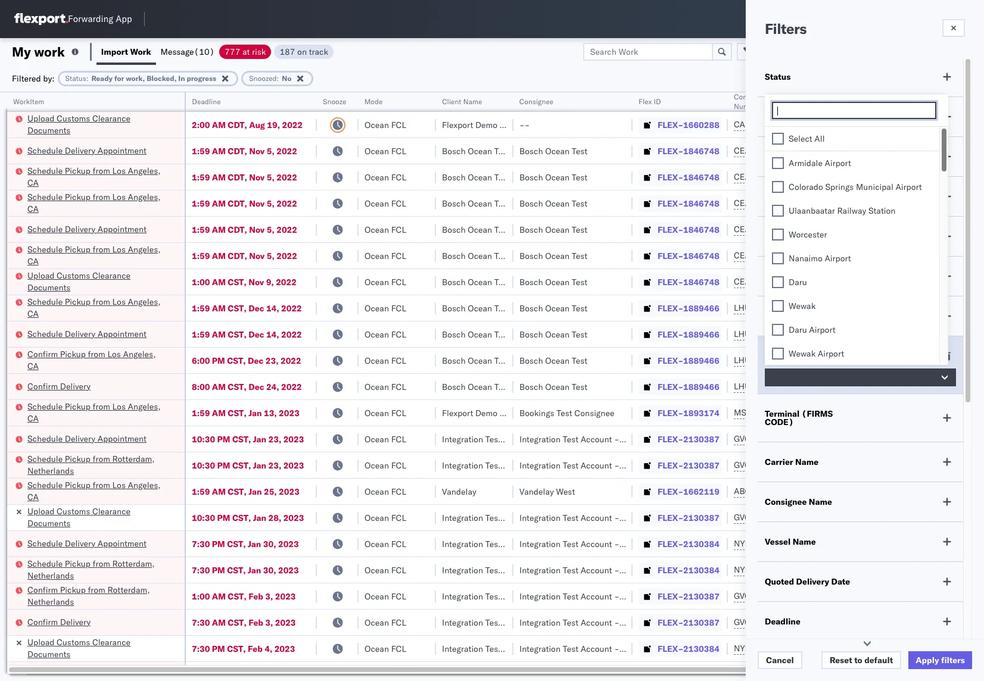 Task type: locate. For each thing, give the bounding box(es) containing it.
mode inside button
[[365, 97, 383, 106]]

2023 up "7:30 am cst, feb 3, 2023"
[[275, 591, 296, 602]]

4 confirm from the top
[[27, 617, 58, 628]]

7:30 pm cst, feb 4, 2023
[[192, 644, 295, 655]]

feb left 4,
[[248, 644, 263, 655]]

netherlands
[[27, 466, 74, 476], [27, 571, 74, 581], [27, 597, 74, 607], [27, 675, 74, 682]]

batch action button
[[899, 43, 977, 60]]

1 vandelay from the left
[[442, 486, 477, 497]]

4 1889466 from the top
[[683, 382, 720, 392]]

dec up 6:00 pm cst, dec 23, 2022
[[249, 329, 264, 340]]

0 vertical spatial port
[[808, 271, 825, 282]]

hlxu6269489, down ulaanbaatar railway station
[[797, 224, 858, 235]]

2 vertical spatial nyku9743990
[[734, 643, 793, 654]]

flex-1662119 button
[[639, 484, 722, 500], [639, 484, 722, 500]]

4 flex-1889466 from the top
[[658, 382, 720, 392]]

6 hlxu8034992 from the top
[[861, 276, 919, 287]]

6 integration test account - karl lagerfeld from the top
[[520, 591, 675, 602]]

0 vertical spatial risk
[[252, 46, 266, 57]]

hlxu6269489,
[[797, 145, 858, 156], [797, 172, 858, 182], [797, 198, 858, 209], [797, 224, 858, 235], [797, 250, 858, 261], [797, 276, 858, 287]]

5, for 6th schedule pickup from los angeles, ca link from the bottom of the page
[[267, 172, 275, 183]]

2023 down 1:59 am cst, jan 13, 2023
[[283, 434, 304, 445]]

cst, up "7:30 am cst, feb 3, 2023"
[[228, 591, 247, 602]]

flex- for second upload customs clearance documents link from the top
[[658, 277, 683, 287]]

0 vertical spatial client name
[[442, 97, 482, 106]]

hlxu6269489, down worcester
[[797, 250, 858, 261]]

3 schedule delivery appointment link from the top
[[27, 328, 147, 340]]

0 vertical spatial omkar
[[960, 198, 984, 209]]

1893174
[[683, 408, 720, 419]]

3 10:30 from the top
[[192, 513, 215, 523]]

1 vertical spatial schedule pickup from rotterdam, netherlands link
[[27, 558, 169, 582]]

7:30 down 10:30 pm cst, jan 28, 2023
[[192, 539, 210, 550]]

schedule delivery appointment link for 10:30 pm cst, jan 23, 2023
[[27, 433, 147, 445]]

2 2130387 from the top
[[683, 460, 720, 471]]

30,
[[263, 539, 276, 550], [263, 565, 276, 576]]

3 hlxu8034992 from the top
[[861, 198, 919, 209]]

10:30 up 1:59 am cst, jan 25, 2023
[[192, 460, 215, 471]]

confirm for 7:30 am cst, feb 3, 2023
[[27, 617, 58, 628]]

1 vertical spatial 23,
[[268, 434, 281, 445]]

5 flex-2130387 from the top
[[658, 618, 720, 628]]

3 schedule pickup from los angeles, ca link from the top
[[27, 243, 169, 267]]

hlxu6269489, down 'springs'
[[797, 198, 858, 209]]

15 ocean fcl from the top
[[365, 486, 406, 497]]

2 vertical spatial flex-2130384
[[658, 644, 720, 655]]

14, for schedule delivery appointment
[[266, 329, 279, 340]]

deadline up 2:00
[[192, 97, 221, 106]]

clearance
[[92, 113, 131, 124], [92, 270, 131, 281], [92, 506, 131, 517], [92, 637, 131, 648]]

1 5, from the top
[[267, 146, 275, 156]]

nanaimo airport
[[789, 253, 851, 264]]

select all
[[789, 133, 825, 144]]

confirm inside confirm pickup from los angeles, ca
[[27, 349, 58, 360]]

flexport demo consignee
[[442, 119, 540, 130], [442, 408, 540, 419]]

upload customs clearance documents button for 1:00 am cst, nov 9, 2022
[[27, 270, 169, 295]]

1 vertical spatial 30,
[[263, 565, 276, 576]]

cst, down 1:00 am cst, nov 9, 2022
[[228, 303, 247, 314]]

1 horizontal spatial status
[[765, 71, 791, 82]]

0 vertical spatial 3,
[[265, 591, 273, 602]]

integration
[[520, 434, 561, 445], [520, 460, 561, 471], [520, 513, 561, 523], [520, 539, 561, 550], [520, 565, 561, 576], [520, 591, 561, 602], [520, 618, 561, 628], [520, 644, 561, 655]]

0 vertical spatial client
[[442, 97, 461, 106]]

mode left "colorado"
[[765, 191, 787, 202]]

0 vertical spatial 10:30
[[192, 434, 215, 445]]

ceau7522281, down caiu7969337
[[734, 145, 795, 156]]

1 vertical spatial confirm delivery
[[27, 617, 91, 628]]

flex-1889466 for confirm pickup from los angeles, ca
[[658, 355, 720, 366]]

777
[[225, 46, 240, 57]]

abcdefg78456546 up daru airport
[[812, 303, 892, 314]]

ca for 4th schedule pickup from los angeles, ca link from the top
[[27, 308, 39, 319]]

3, up "7:30 am cst, feb 3, 2023"
[[265, 591, 273, 602]]

abcdefg78456546 for confirm delivery
[[812, 382, 892, 392]]

snoozed down select
[[765, 151, 799, 162]]

:
[[86, 74, 88, 83], [277, 74, 279, 83]]

4 5, from the top
[[267, 224, 275, 235]]

3,
[[265, 591, 273, 602], [265, 618, 273, 628]]

6 ceau7522281, hlxu6269489, hlxu8034992 from the top
[[734, 276, 919, 287]]

4 schedule pickup from los angeles, ca from the top
[[27, 296, 161, 319]]

1 vertical spatial 1:59 am cst, dec 14, 2022
[[192, 329, 302, 340]]

4 karl from the top
[[622, 539, 637, 550]]

gvcu5265864 up abcd1234560
[[734, 460, 793, 471]]

schedule delivery appointment button for 1:59 am cst, dec 14, 2022
[[27, 328, 147, 341]]

deadline inside deadline 'button'
[[192, 97, 221, 106]]

1 horizontal spatial snoozed
[[765, 151, 799, 162]]

4 flex- from the top
[[658, 198, 683, 209]]

schedule pickup from rotterdam, netherlands button for 10:30 pm cst, jan 23, 2023
[[27, 453, 169, 478]]

7 integration test account - karl lagerfeld from the top
[[520, 618, 675, 628]]

flex- for sixth schedule pickup from los angeles, ca link
[[658, 486, 683, 497]]

cdt,
[[228, 119, 247, 130], [228, 146, 247, 156], [228, 172, 247, 183], [228, 198, 247, 209], [228, 224, 247, 235], [228, 251, 247, 261]]

flex-2130387 for confirm pickup from rotterdam, netherlands
[[658, 591, 720, 602]]

hlxu6269489, down "all" at top
[[797, 145, 858, 156]]

11 schedule from the top
[[27, 480, 63, 491]]

0 vertical spatial confirm delivery button
[[27, 380, 91, 394]]

2 vertical spatial 2130384
[[683, 644, 720, 655]]

pickup for 6th schedule pickup from los angeles, ca link from the bottom of the page
[[65, 165, 91, 176]]

batch action
[[917, 46, 969, 57]]

3 abcdefg78456546 from the top
[[812, 355, 892, 366]]

cst, up 8:00 am cst, dec 24, 2022
[[227, 355, 246, 366]]

1 vertical spatial zimu3048342
[[812, 644, 868, 655]]

pm down 10:30 pm cst, jan 28, 2023
[[212, 539, 225, 550]]

flexport. image
[[14, 13, 68, 25]]

2 omkar from the top
[[960, 355, 984, 366]]

0 horizontal spatial client name
[[442, 97, 482, 106]]

2 appointment from the top
[[98, 224, 147, 234]]

confirm delivery link
[[27, 380, 91, 392], [27, 616, 91, 628]]

wewak for wewak
[[789, 301, 816, 312]]

2 vertical spatial port
[[787, 351, 804, 362]]

1:00 for 1:00 am cst, feb 3, 2023
[[192, 591, 210, 602]]

1 vertical spatial --
[[812, 486, 822, 497]]

pm right 6:00
[[212, 355, 225, 366]]

appointment for 10:30 pm cst, jan 23, 2023
[[98, 433, 147, 444]]

3 7:30 from the top
[[192, 618, 210, 628]]

flexport for bookings test consignee
[[442, 408, 473, 419]]

filtered by:
[[12, 73, 55, 84]]

snoozed
[[249, 74, 277, 83], [765, 151, 799, 162]]

los inside confirm pickup from los angeles, ca
[[108, 349, 121, 360]]

4 maeu9408431 from the top
[[812, 591, 872, 602]]

pickup inside confirm pickup from los angeles, ca
[[60, 349, 86, 360]]

angeles, for second schedule pickup from los angeles, ca link from the bottom
[[128, 401, 161, 412]]

los for confirm pickup from los angeles, ca link
[[108, 349, 121, 360]]

20 fcl from the top
[[391, 618, 406, 628]]

1:59 am cst, dec 14, 2022
[[192, 303, 302, 314], [192, 329, 302, 340]]

5 flex- from the top
[[658, 224, 683, 235]]

hlxu8034992 for second upload customs clearance documents link from the top
[[861, 276, 919, 287]]

7:30 up 7:30 pm cst, feb 4, 2023
[[192, 618, 210, 628]]

5 ceau7522281, from the top
[[734, 250, 795, 261]]

2023 right 13,
[[279, 408, 300, 419]]

list box containing select all
[[765, 127, 939, 682]]

1 zimu3048342 from the top
[[812, 539, 868, 550]]

zimu3048342 up date
[[812, 539, 868, 550]]

6 1846748 from the top
[[683, 277, 720, 287]]

resize handle column header for workitem
[[170, 92, 185, 682]]

1 horizontal spatial numbers
[[855, 97, 884, 106]]

airport down daru airport
[[818, 349, 844, 359]]

demo for bookings
[[475, 408, 498, 419]]

documents
[[27, 125, 71, 136], [27, 282, 71, 293], [27, 518, 71, 529], [27, 649, 71, 660]]

status left ready
[[65, 74, 86, 83]]

1 vertical spatial feb
[[249, 618, 263, 628]]

2 7:30 from the top
[[192, 565, 210, 576]]

0 vertical spatial confirm pickup from rotterdam, netherlands link
[[27, 584, 169, 608]]

schedule delivery appointment for 1:59 am cst, dec 14, 2022
[[27, 329, 147, 339]]

jan
[[249, 408, 262, 419], [253, 434, 266, 445], [253, 460, 266, 471], [249, 486, 262, 497], [253, 513, 266, 523], [248, 539, 261, 550], [248, 565, 261, 576]]

gvcu5265864 up cancel button
[[734, 617, 793, 628]]

0 vertical spatial wewak
[[789, 301, 816, 312]]

14, down 9,
[[266, 303, 279, 314]]

numbers inside container numbers
[[734, 102, 764, 111]]

0 horizontal spatial client
[[442, 97, 461, 106]]

0 vertical spatial 2130384
[[683, 539, 720, 550]]

1 uetu5238478 from the top
[[798, 303, 856, 313]]

2 vertical spatial 23,
[[268, 460, 281, 471]]

0 vertical spatial --
[[520, 119, 530, 130]]

23,
[[266, 355, 279, 366], [268, 434, 281, 445], [268, 460, 281, 471]]

0 vertical spatial flexport
[[442, 119, 473, 130]]

0 vertical spatial demo
[[475, 119, 498, 130]]

30, down the 28,
[[263, 539, 276, 550]]

dec
[[249, 303, 264, 314], [249, 329, 264, 340], [248, 355, 264, 366], [249, 382, 264, 392]]

0 vertical spatial confirm pickup from rotterdam, netherlands
[[27, 585, 150, 607]]

7:30 pm cst, jan 30, 2023 up 1:00 am cst, feb 3, 2023
[[192, 565, 299, 576]]

3 flex-1889466 from the top
[[658, 355, 720, 366]]

1 vertical spatial confirm delivery button
[[27, 616, 91, 629]]

daru down nanaimo
[[789, 277, 807, 288]]

7 account from the top
[[581, 618, 612, 628]]

2130387 for schedule pickup from rotterdam, netherlands
[[683, 460, 720, 471]]

wewak
[[789, 301, 816, 312], [789, 349, 816, 359]]

2023 for schedule pickup from rotterdam, netherlands link associated with 10:30
[[283, 460, 304, 471]]

1889466 for confirm pickup from los angeles, ca
[[683, 355, 720, 366]]

0 vertical spatial 30,
[[263, 539, 276, 550]]

dec down 1:00 am cst, nov 9, 2022
[[249, 303, 264, 314]]

jan left the 28,
[[253, 513, 266, 523]]

ceau7522281, down "colorado"
[[734, 198, 795, 209]]

Search Work text field
[[583, 43, 713, 60]]

11 ocean fcl from the top
[[365, 382, 406, 392]]

1 horizontal spatial mode
[[765, 191, 787, 202]]

None checkbox
[[772, 133, 784, 145]]

5 ca from the top
[[27, 361, 39, 371]]

1 vertical spatial omkar
[[960, 355, 984, 366]]

1 horizontal spatial deadline
[[765, 617, 801, 627]]

2 schedule pickup from los angeles, ca from the top
[[27, 192, 161, 214]]

ceau7522281, hlxu6269489, hlxu8034992 down ulaanbaatar
[[734, 224, 919, 235]]

airport right nanaimo
[[825, 253, 851, 264]]

1 vertical spatial snoozed
[[765, 151, 799, 162]]

cst, up 7:30 pm cst, feb 4, 2023
[[228, 618, 247, 628]]

1 horizontal spatial vandelay
[[520, 486, 554, 497]]

7 ocean fcl from the top
[[365, 277, 406, 287]]

airport up wewak airport
[[809, 325, 836, 335]]

at risk
[[765, 111, 791, 122]]

2 upload from the top
[[27, 270, 54, 281]]

15 flex- from the top
[[658, 486, 683, 497]]

dec for schedule pickup from los angeles, ca
[[249, 303, 264, 314]]

gvcu5265864 down code)
[[734, 434, 793, 444]]

10:30
[[192, 434, 215, 445], [192, 460, 215, 471], [192, 513, 215, 523]]

5 ceau7522281, hlxu6269489, hlxu8034992 from the top
[[734, 250, 919, 261]]

2022
[[282, 119, 303, 130], [277, 146, 297, 156], [277, 172, 297, 183], [277, 198, 297, 209], [277, 224, 297, 235], [277, 251, 297, 261], [276, 277, 297, 287], [281, 303, 302, 314], [281, 329, 302, 340], [281, 355, 301, 366], [281, 382, 302, 392]]

7 resize handle column header from the left
[[714, 92, 728, 682]]

bookings test consignee
[[520, 408, 615, 419]]

schedule delivery appointment link for 1:59 am cst, dec 14, 2022
[[27, 328, 147, 340]]

ulaanbaatar
[[789, 206, 835, 216]]

flex-1846748 button
[[639, 143, 722, 159], [639, 143, 722, 159], [639, 169, 722, 186], [639, 169, 722, 186], [639, 195, 722, 212], [639, 195, 722, 212], [639, 221, 722, 238], [639, 221, 722, 238], [639, 248, 722, 264], [639, 248, 722, 264], [639, 274, 722, 290], [639, 274, 722, 290]]

flex- for 7:30 the confirm delivery link
[[658, 618, 683, 628]]

confirm pickup from los angeles, ca button
[[27, 348, 169, 373]]

1 vertical spatial wewak
[[789, 349, 816, 359]]

ceau7522281, hlxu6269489, hlxu8034992 down worcester
[[734, 250, 919, 261]]

caiu7969337
[[734, 119, 790, 130]]

filtered
[[12, 73, 41, 84]]

angeles, for confirm pickup from los angeles, ca link
[[123, 349, 156, 360]]

14 fcl from the top
[[391, 460, 406, 471]]

ceau7522281, down armidale
[[734, 172, 795, 182]]

-- down consignee button
[[520, 119, 530, 130]]

0 horizontal spatial mode
[[365, 97, 383, 106]]

1 gaurav from the top
[[960, 119, 984, 130]]

abcdefg78456546 up wewak airport
[[812, 329, 892, 340]]

1 horizontal spatial --
[[812, 486, 822, 497]]

2023 for 2nd confirm pickup from rotterdam, netherlands link from the bottom
[[275, 591, 296, 602]]

0 vertical spatial 23,
[[266, 355, 279, 366]]

numbers down 'container'
[[734, 102, 764, 111]]

upload customs clearance documents
[[27, 113, 131, 136], [27, 270, 131, 293], [27, 506, 131, 529], [27, 637, 131, 660]]

schedule delivery appointment button for 1:59 am cdt, nov 5, 2022
[[27, 223, 147, 236]]

test123456 down ulaanbaatar railway station
[[812, 224, 862, 235]]

wewak down daru airport
[[789, 349, 816, 359]]

2 vertical spatial 10:30
[[192, 513, 215, 523]]

test123456 down armidale airport
[[812, 172, 862, 183]]

1 1889466 from the top
[[683, 303, 720, 314]]

4 flex-2130387 from the top
[[658, 591, 720, 602]]

schedule delivery appointment button for 10:30 pm cst, jan 23, 2023
[[27, 433, 147, 446]]

2023
[[279, 408, 300, 419], [283, 434, 304, 445], [283, 460, 304, 471], [279, 486, 300, 497], [283, 513, 304, 523], [278, 539, 299, 550], [278, 565, 299, 576], [275, 591, 296, 602], [275, 618, 296, 628], [274, 644, 295, 655]]

documents for 2nd upload customs clearance documents link from the bottom of the page
[[27, 518, 71, 529]]

airport
[[825, 158, 851, 169], [896, 182, 922, 192], [825, 253, 851, 264], [809, 325, 836, 335], [818, 349, 844, 359]]

airport right municipal
[[896, 182, 922, 192]]

wewak airport
[[789, 349, 844, 359]]

2 confirm delivery link from the top
[[27, 616, 91, 628]]

flex id button
[[633, 95, 716, 107]]

1846748 for second upload customs clearance documents link from the top
[[683, 277, 720, 287]]

3, up 4,
[[265, 618, 273, 628]]

2 lhuu7894563, from the top
[[734, 329, 796, 340]]

import
[[101, 46, 128, 57]]

None checkbox
[[772, 157, 784, 169], [772, 181, 784, 193], [772, 205, 784, 217], [772, 229, 784, 241], [772, 253, 784, 265], [772, 276, 784, 288], [772, 300, 784, 312], [772, 324, 784, 336], [772, 348, 784, 360], [772, 157, 784, 169], [772, 181, 784, 193], [772, 205, 784, 217], [772, 229, 784, 241], [772, 253, 784, 265], [772, 276, 784, 288], [772, 300, 784, 312], [772, 324, 784, 336], [772, 348, 784, 360]]

vandelay west
[[520, 486, 575, 497]]

2 30, from the top
[[263, 565, 276, 576]]

1:59 am cst, dec 14, 2022 up 6:00 pm cst, dec 23, 2022
[[192, 329, 302, 340]]

2 vertical spatial feb
[[248, 644, 263, 655]]

confirm pickup from los angeles, ca
[[27, 349, 156, 371]]

1 vertical spatial confirm pickup from rotterdam, netherlands link
[[27, 663, 169, 682]]

5 hlxu8034992 from the top
[[861, 250, 919, 261]]

gaurav
[[960, 119, 984, 130], [960, 146, 984, 156], [960, 172, 984, 183], [960, 224, 984, 235]]

daru for daru airport
[[789, 325, 807, 335]]

0 vertical spatial feb
[[249, 591, 263, 602]]

pickup for 4th schedule pickup from los angeles, ca link from the top
[[65, 296, 91, 307]]

documents for 4th upload customs clearance documents link from the bottom of the page
[[27, 125, 71, 136]]

uetu5238478 up the (firms
[[798, 381, 856, 392]]

1846748 for 2nd schedule pickup from los angeles, ca link from the top of the page
[[683, 198, 720, 209]]

upload customs clearance documents button
[[27, 112, 169, 137], [27, 270, 169, 295]]

1 horizontal spatial client
[[765, 231, 789, 242]]

gvcu5265864 for schedule delivery appointment
[[734, 434, 793, 444]]

port right the 'final'
[[787, 351, 804, 362]]

abcd1234560
[[734, 486, 793, 497]]

gvcu5265864 down abcd1234560
[[734, 512, 793, 523]]

forwarding app link
[[14, 13, 132, 25]]

5 cdt, from the top
[[228, 224, 247, 235]]

demo down client name button
[[475, 119, 498, 130]]

angeles, for 4th schedule pickup from los angeles, ca link from the top
[[128, 296, 161, 307]]

0 vertical spatial 14,
[[266, 303, 279, 314]]

ceau7522281, up arrival
[[734, 276, 795, 287]]

6 fcl from the top
[[391, 251, 406, 261]]

flex id
[[639, 97, 661, 106]]

jan up the 25,
[[253, 460, 266, 471]]

1 vertical spatial 14,
[[266, 329, 279, 340]]

airport for armidale airport
[[825, 158, 851, 169]]

cst, down "7:30 am cst, feb 3, 2023"
[[227, 644, 246, 655]]

7:30 pm cst, jan 30, 2023
[[192, 539, 299, 550], [192, 565, 299, 576]]

port up daru airport
[[794, 311, 811, 322]]

14, up 6:00 pm cst, dec 23, 2022
[[266, 329, 279, 340]]

0 vertical spatial upload customs clearance documents button
[[27, 112, 169, 137]]

schedule pickup from los angeles, ca link
[[27, 165, 169, 189], [27, 191, 169, 215], [27, 243, 169, 267], [27, 296, 169, 320], [27, 401, 169, 425], [27, 479, 169, 503]]

3 customs from the top
[[57, 506, 90, 517]]

omkar
[[960, 198, 984, 209], [960, 355, 984, 366]]

0 vertical spatial 1:59 am cst, dec 14, 2022
[[192, 303, 302, 314]]

flex-1660288 button
[[639, 116, 722, 133], [639, 116, 722, 133]]

ceau7522281, hlxu6269489, hlxu8034992 down armidale airport
[[734, 172, 919, 182]]

hlxu6269489, down nanaimo airport
[[797, 276, 858, 287]]

2023 right the 28,
[[283, 513, 304, 523]]

0 vertical spatial 10:30 pm cst, jan 23, 2023
[[192, 434, 304, 445]]

gvcu5265864 down quoted
[[734, 591, 793, 602]]

terminal
[[765, 409, 800, 419]]

1 vertical spatial 10:30 pm cst, jan 23, 2023
[[192, 460, 304, 471]]

4 am from the top
[[212, 198, 226, 209]]

mbl/mawb
[[812, 97, 853, 106]]

2 resize handle column header from the left
[[303, 92, 317, 682]]

0 vertical spatial nyku9743990
[[734, 539, 793, 549]]

uetu5238478 for schedule pickup from los angeles, ca
[[798, 303, 856, 313]]

confirm
[[27, 349, 58, 360], [27, 381, 58, 392], [27, 585, 58, 596], [27, 617, 58, 628], [27, 663, 58, 674]]

0 vertical spatial confirm delivery link
[[27, 380, 91, 392]]

6 ceau7522281, from the top
[[734, 276, 795, 287]]

hlxu6269489, down armidale airport
[[797, 172, 858, 182]]

1 confirm pickup from rotterdam, netherlands from the top
[[27, 585, 150, 607]]

1 30, from the top
[[263, 539, 276, 550]]

2 upload customs clearance documents from the top
[[27, 270, 131, 293]]

5 schedule from the top
[[27, 244, 63, 255]]

my
[[12, 43, 31, 60]]

1:00
[[192, 277, 210, 287], [192, 591, 210, 602]]

0 horizontal spatial status
[[65, 74, 86, 83]]

demo left bookings
[[475, 408, 498, 419]]

2:00 am cdt, aug 19, 2022
[[192, 119, 303, 130]]

2130387
[[683, 434, 720, 445], [683, 460, 720, 471], [683, 513, 720, 523], [683, 591, 720, 602], [683, 618, 720, 628]]

0 vertical spatial deadline
[[192, 97, 221, 106]]

1 vertical spatial upload customs clearance documents button
[[27, 270, 169, 295]]

: for snoozed
[[277, 74, 279, 83]]

1:59 am cst, jan 25, 2023
[[192, 486, 300, 497]]

2023 for 10:30 pm cst, jan 23, 2023's schedule delivery appointment link
[[283, 434, 304, 445]]

0 horizontal spatial risk
[[252, 46, 266, 57]]

1:59 am cdt, nov 5, 2022 for fourth schedule pickup from los angeles, ca link from the bottom
[[192, 251, 297, 261]]

numbers for mbl/mawb numbers
[[855, 97, 884, 106]]

container numbers button
[[728, 90, 794, 111]]

demo
[[475, 119, 498, 130], [475, 408, 498, 419]]

4 schedule from the top
[[27, 224, 63, 234]]

uetu5238478 up wewak airport
[[798, 329, 856, 340]]

1 vertical spatial port
[[794, 311, 811, 322]]

lhuu7894563, uetu5238478 up 'terminal'
[[734, 381, 856, 392]]

lhuu7894563, for confirm pickup from los angeles, ca
[[734, 355, 796, 366]]

6 flex- from the top
[[658, 251, 683, 261]]

3 appointment from the top
[[98, 329, 147, 339]]

1 vertical spatial confirm pickup from rotterdam, netherlands button
[[27, 663, 169, 682]]

1 horizontal spatial risk
[[776, 111, 791, 122]]

1 vertical spatial 1:00
[[192, 591, 210, 602]]

7 am from the top
[[212, 277, 226, 287]]

flex-1889466 button
[[639, 300, 722, 317], [639, 300, 722, 317], [639, 326, 722, 343], [639, 326, 722, 343], [639, 352, 722, 369], [639, 352, 722, 369], [639, 379, 722, 395], [639, 379, 722, 395]]

from
[[93, 165, 110, 176], [93, 192, 110, 202], [93, 244, 110, 255], [93, 296, 110, 307], [88, 349, 105, 360], [93, 401, 110, 412], [93, 454, 110, 464], [93, 480, 110, 491], [93, 559, 110, 569], [88, 585, 105, 596], [88, 663, 105, 674]]

1 vertical spatial flex-2130384
[[658, 565, 720, 576]]

None text field
[[776, 106, 935, 116]]

: left ready
[[86, 74, 88, 83]]

0 vertical spatial daru
[[789, 277, 807, 288]]

0 vertical spatial zimu3048342
[[812, 539, 868, 550]]

1:59 am cst, dec 14, 2022 down 1:00 am cst, nov 9, 2022
[[192, 303, 302, 314]]

0 vertical spatial mode
[[365, 97, 383, 106]]

documents for second upload customs clearance documents link from the top
[[27, 282, 71, 293]]

karl
[[622, 434, 637, 445], [622, 460, 637, 471], [622, 513, 637, 523], [622, 539, 637, 550], [622, 565, 637, 576], [622, 591, 637, 602], [622, 618, 637, 628], [622, 644, 637, 655]]

0 vertical spatial snoozed
[[249, 74, 277, 83]]

feb for 7:30 am cst, feb 3, 2023
[[249, 618, 263, 628]]

angeles, inside confirm pickup from los angeles, ca
[[123, 349, 156, 360]]

2023 right the 25,
[[279, 486, 300, 497]]

pickup for second schedule pickup from los angeles, ca link from the bottom
[[65, 401, 91, 412]]

2 ceau7522281, hlxu6269489, hlxu8034992 from the top
[[734, 172, 919, 182]]

1 vertical spatial daru
[[789, 325, 807, 335]]

1 horizontal spatial :
[[277, 74, 279, 83]]

5 schedule pickup from los angeles, ca link from the top
[[27, 401, 169, 425]]

0 horizontal spatial :
[[86, 74, 88, 83]]

0 vertical spatial schedule pickup from rotterdam, netherlands
[[27, 454, 155, 476]]

1 vertical spatial schedule pickup from rotterdam, netherlands
[[27, 559, 155, 581]]

1 lhuu7894563, uetu5238478 from the top
[[734, 303, 856, 313]]

3 documents from the top
[[27, 518, 71, 529]]

2023 down 1:00 am cst, feb 3, 2023
[[275, 618, 296, 628]]

2 netherlands from the top
[[27, 571, 74, 581]]

resize handle column header for container numbers
[[791, 92, 806, 682]]

ca for 2nd schedule pickup from los angeles, ca link from the top of the page
[[27, 203, 39, 214]]

mbl/mawb numbers
[[812, 97, 884, 106]]

list box
[[765, 127, 939, 682]]

0 vertical spatial schedule pickup from rotterdam, netherlands link
[[27, 453, 169, 477]]

0 horizontal spatial deadline
[[192, 97, 221, 106]]

0 horizontal spatial --
[[520, 119, 530, 130]]

flex- for 10:30 pm cst, jan 23, 2023's schedule delivery appointment link
[[658, 434, 683, 445]]

4 clearance from the top
[[92, 637, 131, 648]]

from inside confirm pickup from los angeles, ca
[[88, 349, 105, 360]]

omkar for lhuu7894563, uetu5238478
[[960, 355, 984, 366]]

abcdefg78456546 up maeu9736123
[[812, 382, 892, 392]]

5 confirm from the top
[[27, 663, 58, 674]]

1 vertical spatial confirm delivery link
[[27, 616, 91, 628]]

1 vertical spatial client
[[765, 231, 789, 242]]

1 7:30 from the top
[[192, 539, 210, 550]]

upload customs clearance documents button for 2:00 am cdt, aug 19, 2022
[[27, 112, 169, 137]]

feb down 1:00 am cst, feb 3, 2023
[[249, 618, 263, 628]]

nov
[[249, 146, 265, 156], [249, 172, 265, 183], [249, 198, 265, 209], [249, 224, 265, 235], [249, 251, 265, 261], [249, 277, 264, 287]]

1 vertical spatial flexport
[[442, 408, 473, 419]]

0 vertical spatial flexport demo consignee
[[442, 119, 540, 130]]

maeu9408431 for schedule pickup from rotterdam, netherlands
[[812, 460, 872, 471]]

1 vertical spatial demo
[[475, 408, 498, 419]]

1889466 for confirm delivery
[[683, 382, 720, 392]]

confirm pickup from rotterdam, netherlands button
[[27, 584, 169, 609], [27, 663, 169, 682]]

5 5, from the top
[[267, 251, 275, 261]]

4 gvcu5265864 from the top
[[734, 591, 793, 602]]

dec for confirm pickup from los angeles, ca
[[248, 355, 264, 366]]

airport up 'springs'
[[825, 158, 851, 169]]

0 vertical spatial flex-2130384
[[658, 539, 720, 550]]

1 vertical spatial nyku9743990
[[734, 565, 793, 576]]

0 horizontal spatial vandelay
[[442, 486, 477, 497]]

4,
[[265, 644, 272, 655]]

23, down 13,
[[268, 434, 281, 445]]

2023 for 7:30 the confirm delivery link
[[275, 618, 296, 628]]

2 cdt, from the top
[[228, 146, 247, 156]]

10:30 down 1:59 am cst, jan 13, 2023
[[192, 434, 215, 445]]

1:59 am cdt, nov 5, 2022 for 6th schedule pickup from los angeles, ca link from the bottom of the page
[[192, 172, 297, 183]]

1 flexport demo consignee from the top
[[442, 119, 540, 130]]

2 3, from the top
[[265, 618, 273, 628]]

consignee inside button
[[520, 97, 554, 106]]

3 schedule pickup from los angeles, ca button from the top
[[27, 243, 169, 268]]

lhuu7894563, for schedule pickup from los angeles, ca
[[734, 303, 796, 313]]

departure
[[765, 271, 806, 282]]

7:30 up 1:00 am cst, feb 3, 2023
[[192, 565, 210, 576]]

flex- for 4th upload customs clearance documents link from the bottom of the page
[[658, 119, 683, 130]]

0 vertical spatial 7:30 pm cst, jan 30, 2023
[[192, 539, 299, 550]]

work
[[34, 43, 65, 60]]

4 ceau7522281, hlxu6269489, hlxu8034992 from the top
[[734, 224, 919, 235]]

flex- for 4th schedule pickup from los angeles, ca link from the top
[[658, 303, 683, 314]]

message
[[161, 46, 194, 57]]

2:00
[[192, 119, 210, 130]]

1 documents from the top
[[27, 125, 71, 136]]

flex
[[639, 97, 652, 106]]

1:59 am cst, dec 14, 2022 for schedule pickup from los angeles, ca
[[192, 303, 302, 314]]

ceau7522281, up departure
[[734, 250, 795, 261]]

0 vertical spatial schedule pickup from rotterdam, netherlands button
[[27, 453, 169, 478]]

30, up 1:00 am cst, feb 3, 2023
[[263, 565, 276, 576]]

resize handle column header for flex id
[[714, 92, 728, 682]]

airport for wewak airport
[[818, 349, 844, 359]]

0 horizontal spatial numbers
[[734, 102, 764, 111]]

0 vertical spatial confirm delivery
[[27, 381, 91, 392]]

pickup for 2nd confirm pickup from rotterdam, netherlands link from the bottom
[[60, 585, 86, 596]]

zimu3048342 up "reset"
[[812, 644, 868, 655]]

1 vertical spatial schedule pickup from rotterdam, netherlands button
[[27, 558, 169, 583]]

1889466
[[683, 303, 720, 314], [683, 329, 720, 340], [683, 355, 720, 366], [683, 382, 720, 392]]

ca for confirm pickup from los angeles, ca link
[[27, 361, 39, 371]]

appointment
[[98, 145, 147, 156], [98, 224, 147, 234], [98, 329, 147, 339], [98, 433, 147, 444], [98, 538, 147, 549]]

1 1:59 from the top
[[192, 146, 210, 156]]

1 vertical spatial 3,
[[265, 618, 273, 628]]

uetu5238478 down daru airport
[[798, 355, 856, 366]]

abcdefg78456546 for confirm pickup from los angeles, ca
[[812, 355, 892, 366]]

lhuu7894563, uetu5238478 down the arrival port
[[734, 329, 856, 340]]

flex-1889466 for schedule pickup from los angeles, ca
[[658, 303, 720, 314]]

carrier
[[765, 457, 793, 468]]

2 1889466 from the top
[[683, 329, 720, 340]]

1889466 for schedule delivery appointment
[[683, 329, 720, 340]]

test123456 up armidale airport
[[812, 146, 862, 156]]

pm down "7:30 am cst, feb 3, 2023"
[[212, 644, 225, 655]]

1 confirm pickup from rotterdam, netherlands button from the top
[[27, 584, 169, 609]]

4 netherlands from the top
[[27, 675, 74, 682]]

10:30 for schedule delivery appointment
[[192, 434, 215, 445]]

snoozed left "no"
[[249, 74, 277, 83]]

10:30 pm cst, jan 23, 2023 up 1:59 am cst, jan 25, 2023
[[192, 460, 304, 471]]

client name inside button
[[442, 97, 482, 106]]

ca inside confirm pickup from los angeles, ca
[[27, 361, 39, 371]]

schedule pickup from los angeles, ca
[[27, 165, 161, 188], [27, 192, 161, 214], [27, 244, 161, 267], [27, 296, 161, 319], [27, 401, 161, 424], [27, 480, 161, 503]]

test123456 down worcester
[[812, 251, 862, 261]]

resize handle column header
[[170, 92, 185, 682], [303, 92, 317, 682], [344, 92, 359, 682], [422, 92, 436, 682], [499, 92, 514, 682], [618, 92, 633, 682], [714, 92, 728, 682], [791, 92, 806, 682], [940, 92, 955, 682], [954, 92, 968, 682]]

1 vertical spatial mode
[[765, 191, 787, 202]]

angeles, for 6th schedule pickup from los angeles, ca link from the bottom of the page
[[128, 165, 161, 176]]

uetu5238478 up daru airport
[[798, 303, 856, 313]]

los
[[112, 165, 126, 176], [112, 192, 126, 202], [112, 244, 126, 255], [112, 296, 126, 307], [108, 349, 121, 360], [112, 401, 126, 412], [112, 480, 126, 491]]

1 vertical spatial 2130384
[[683, 565, 720, 576]]

wewak up daru airport
[[789, 301, 816, 312]]

angeles, for sixth schedule pickup from los angeles, ca link
[[128, 480, 161, 491]]

1 vertical spatial flexport demo consignee
[[442, 408, 540, 419]]

cst, up 6:00 pm cst, dec 23, 2022
[[228, 329, 247, 340]]

0 vertical spatial 1:00
[[192, 277, 210, 287]]

4 ca from the top
[[27, 308, 39, 319]]

lhuu7894563, uetu5238478 up daru airport
[[734, 303, 856, 313]]

1 vertical spatial 10:30
[[192, 460, 215, 471]]

21 ocean fcl from the top
[[365, 644, 406, 655]]

4 upload customs clearance documents from the top
[[27, 637, 131, 660]]

forwarding app
[[68, 13, 132, 25]]

dec up 8:00 am cst, dec 24, 2022
[[248, 355, 264, 366]]

1 schedule pickup from los angeles, ca link from the top
[[27, 165, 169, 189]]



Task type: describe. For each thing, give the bounding box(es) containing it.
2 ceau7522281, from the top
[[734, 172, 795, 182]]

jan left the 25,
[[249, 486, 262, 497]]

187
[[280, 46, 295, 57]]

1:59 am cst, jan 13, 2023
[[192, 408, 300, 419]]

6 1:59 from the top
[[192, 303, 210, 314]]

work,
[[126, 74, 145, 83]]

dec for confirm delivery
[[249, 382, 264, 392]]

jan left 13,
[[249, 408, 262, 419]]

flexport demo consignee for -
[[442, 119, 540, 130]]

consignee name
[[765, 497, 832, 508]]

24,
[[266, 382, 279, 392]]

2023 for second schedule pickup from los angeles, ca link from the bottom
[[279, 408, 300, 419]]

12 ocean fcl from the top
[[365, 408, 406, 419]]

maeu9408431 for schedule delivery appointment
[[812, 434, 872, 445]]

actions
[[940, 97, 964, 106]]

in
[[178, 74, 185, 83]]

1 nyku9743990 from the top
[[734, 539, 793, 549]]

numbers for container numbers
[[734, 102, 764, 111]]

colorado
[[789, 182, 823, 192]]

2023 right 4,
[[274, 644, 295, 655]]

airport for nanaimo airport
[[825, 253, 851, 264]]

3 account from the top
[[581, 513, 612, 523]]

vessel name
[[765, 537, 816, 548]]

14 ocean fcl from the top
[[365, 460, 406, 471]]

port for final port
[[787, 351, 804, 362]]

los for 2nd schedule pickup from los angeles, ca link from the top of the page
[[112, 192, 126, 202]]

lhuu7894563, uetu5238478 for confirm delivery
[[734, 381, 856, 392]]

1889466 for schedule pickup from los angeles, ca
[[683, 303, 720, 314]]

maeu9736123
[[812, 408, 872, 419]]

flex- for fourth schedule pickup from los angeles, ca link from the bottom
[[658, 251, 683, 261]]

pickup for sixth schedule pickup from los angeles, ca link
[[65, 480, 91, 491]]

pickup for 7:30's schedule pickup from rotterdam, netherlands link
[[65, 559, 91, 569]]

3 ceau7522281, hlxu6269489, hlxu8034992 from the top
[[734, 198, 919, 209]]

pickup for second confirm pickup from rotterdam, netherlands link
[[60, 663, 86, 674]]

2 1:59 from the top
[[192, 172, 210, 183]]

schedule pickup from rotterdam, netherlands link for 7:30
[[27, 558, 169, 582]]

confirm pickup from los angeles, ca link
[[27, 348, 169, 372]]

1 7:30 pm cst, jan 30, 2023 from the top
[[192, 539, 299, 550]]

name inside button
[[463, 97, 482, 106]]

3 ceau7522281, from the top
[[734, 198, 795, 209]]

5 ocean fcl from the top
[[365, 224, 406, 235]]

flex- for 1:59 am cdt, nov 5, 2022's schedule delivery appointment link
[[658, 224, 683, 235]]

6 am from the top
[[212, 251, 226, 261]]

blocked,
[[147, 74, 177, 83]]

4 customs from the top
[[57, 637, 90, 648]]

3, for 7:30 am cst, feb 3, 2023
[[265, 618, 273, 628]]

flex-2130387 for schedule delivery appointment
[[658, 434, 720, 445]]

5 lagerfeld from the top
[[639, 565, 675, 576]]

cst, up 1:00 am cst, feb 3, 2023
[[227, 565, 246, 576]]

pickup for confirm pickup from los angeles, ca link
[[60, 349, 86, 360]]

5 schedule pickup from los angeles, ca from the top
[[27, 401, 161, 424]]

cst, down 1:59 am cst, jan 25, 2023
[[232, 513, 251, 523]]

msdu7304509
[[734, 408, 795, 418]]

5 hlxu6269489, from the top
[[797, 250, 858, 261]]

confirm for 8:00 am cst, dec 24, 2022
[[27, 381, 58, 392]]

pm down 1:59 am cst, jan 13, 2023
[[217, 434, 230, 445]]

8 karl from the top
[[622, 644, 637, 655]]

cst, left 9,
[[228, 277, 247, 287]]

wewak for wewak airport
[[789, 349, 816, 359]]

5 flex-1846748 from the top
[[658, 251, 720, 261]]

dec for schedule delivery appointment
[[249, 329, 264, 340]]

filters
[[941, 655, 965, 666]]

mbl/mawb numbers button
[[806, 95, 943, 107]]

snoozed for snoozed : no
[[249, 74, 277, 83]]

3 resize handle column header from the left
[[344, 92, 359, 682]]

flex-1662119
[[658, 486, 720, 497]]

1:59 am cst, dec 14, 2022 for schedule delivery appointment
[[192, 329, 302, 340]]

workitem
[[13, 97, 44, 106]]

import work
[[101, 46, 151, 57]]

2 flex-1846748 from the top
[[658, 172, 720, 183]]

187 on track
[[280, 46, 328, 57]]

flex-1889466 for schedule delivery appointment
[[658, 329, 720, 340]]

14 am from the top
[[212, 618, 226, 628]]

(firms
[[802, 409, 833, 419]]

pm up 1:00 am cst, feb 3, 2023
[[212, 565, 225, 576]]

app
[[116, 13, 132, 25]]

1846748 for fourth schedule pickup from los angeles, ca link from the bottom
[[683, 251, 720, 261]]

at
[[242, 46, 250, 57]]

21 flex- from the top
[[658, 644, 683, 655]]

deadline button
[[186, 95, 305, 107]]

quoted
[[765, 577, 794, 587]]

8:00
[[192, 382, 210, 392]]

5, for 2nd schedule pickup from los angeles, ca link from the top of the page
[[267, 198, 275, 209]]

2023 for 7:30's schedule pickup from rotterdam, netherlands link
[[278, 565, 299, 576]]

13,
[[264, 408, 277, 419]]

confirm for 6:00 pm cst, dec 23, 2022
[[27, 349, 58, 360]]

3 flex-2130384 from the top
[[658, 644, 720, 655]]

2 upload customs clearance documents link from the top
[[27, 270, 169, 293]]

los for 6th schedule pickup from los angeles, ca link from the bottom of the page
[[112, 165, 126, 176]]

cst, up 1:59 am cst, jan 25, 2023
[[232, 460, 251, 471]]

2 schedule from the top
[[27, 165, 63, 176]]

6 lagerfeld from the top
[[639, 591, 675, 602]]

cancel button
[[758, 652, 802, 670]]

reset to default
[[830, 655, 893, 666]]

5 test123456 from the top
[[812, 251, 862, 261]]

2 integration test account - karl lagerfeld from the top
[[520, 460, 675, 471]]

2023 down the 28,
[[278, 539, 299, 550]]

client inside button
[[442, 97, 461, 106]]

confirm for 1:00 am cst, feb 3, 2023
[[27, 585, 58, 596]]

jan down 13,
[[253, 434, 266, 445]]

2130387 for confirm delivery
[[683, 618, 720, 628]]

4 cdt, from the top
[[228, 198, 247, 209]]

message (10)
[[161, 46, 215, 57]]

port for arrival port
[[794, 311, 811, 322]]

status for status
[[765, 71, 791, 82]]

1662119
[[683, 486, 720, 497]]

flex- for 6th schedule pickup from los angeles, ca link from the bottom of the page
[[658, 172, 683, 183]]

los for fourth schedule pickup from los angeles, ca link from the bottom
[[112, 244, 126, 255]]

cancel
[[766, 655, 794, 666]]

snoozed : no
[[249, 74, 292, 83]]

6 flex-1846748 from the top
[[658, 277, 720, 287]]

18 fcl from the top
[[391, 565, 406, 576]]

no
[[282, 74, 292, 83]]

at
[[765, 111, 774, 122]]

1 vertical spatial risk
[[776, 111, 791, 122]]

pm up 1:59 am cst, jan 25, 2023
[[217, 460, 230, 471]]

select
[[789, 133, 813, 144]]

cst, up 10:30 pm cst, jan 28, 2023
[[228, 486, 247, 497]]

armidale airport
[[789, 158, 851, 169]]

5 am from the top
[[212, 224, 226, 235]]

flex- for 2nd confirm pickup from rotterdam, netherlands link from the bottom
[[658, 591, 683, 602]]

ca for 6th schedule pickup from los angeles, ca link from the bottom of the page
[[27, 177, 39, 188]]

springs
[[825, 182, 854, 192]]

1 am from the top
[[212, 119, 226, 130]]

documents for 4th upload customs clearance documents link from the top
[[27, 649, 71, 660]]

resize handle column header for consignee
[[618, 92, 633, 682]]

cst, down 10:30 pm cst, jan 28, 2023
[[227, 539, 246, 550]]

1 schedule delivery appointment from the top
[[27, 145, 147, 156]]

pm down 1:59 am cst, jan 25, 2023
[[217, 513, 230, 523]]

mode button
[[359, 95, 424, 107]]

1 vertical spatial deadline
[[765, 617, 801, 627]]

6 schedule from the top
[[27, 296, 63, 307]]

lhuu7894563, for confirm delivery
[[734, 381, 796, 392]]

municipal
[[856, 182, 894, 192]]

hlxu8034992 for 1:59 am cdt, nov 5, 2022's schedule delivery appointment link
[[861, 224, 919, 235]]

6 schedule pickup from los angeles, ca from the top
[[27, 480, 161, 503]]

10:30 pm cst, jan 23, 2023 for schedule pickup from rotterdam, netherlands
[[192, 460, 304, 471]]

3 flex-1846748 from the top
[[658, 198, 720, 209]]

pickup for fourth schedule pickup from los angeles, ca link from the bottom
[[65, 244, 91, 255]]

3 test123456 from the top
[[812, 198, 862, 209]]

28,
[[268, 513, 281, 523]]

3 gvcu5265864 from the top
[[734, 512, 793, 523]]

apply
[[916, 655, 939, 666]]

ca for sixth schedule pickup from los angeles, ca link
[[27, 492, 39, 503]]

flex- for second schedule pickup from los angeles, ca link from the bottom
[[658, 408, 683, 419]]

reset to default button
[[822, 652, 902, 670]]

resize handle column header for mbl/mawb numbers
[[940, 92, 955, 682]]

17 fcl from the top
[[391, 539, 406, 550]]

6 account from the top
[[581, 591, 612, 602]]

23, for los
[[266, 355, 279, 366]]

4 ceau7522281, from the top
[[734, 224, 795, 235]]

action
[[943, 46, 969, 57]]

jan down 10:30 pm cst, jan 28, 2023
[[248, 539, 261, 550]]

appointment for 1:59 am cdt, nov 5, 2022
[[98, 224, 147, 234]]

3 hlxu6269489, from the top
[[797, 198, 858, 209]]

2 test123456 from the top
[[812, 172, 862, 183]]

3 cdt, from the top
[[228, 172, 247, 183]]

lhuu7894563, uetu5238478 for confirm pickup from los angeles, ca
[[734, 355, 856, 366]]

operato
[[960, 97, 984, 106]]

6:00 pm cst, dec 23, 2022
[[192, 355, 301, 366]]

3 upload customs clearance documents from the top
[[27, 506, 131, 529]]

vandelay for vandelay
[[442, 486, 477, 497]]

los for second schedule pickup from los angeles, ca link from the bottom
[[112, 401, 126, 412]]

4 schedule pickup from los angeles, ca link from the top
[[27, 296, 169, 320]]

12 fcl from the top
[[391, 408, 406, 419]]

los for sixth schedule pickup from los angeles, ca link
[[112, 480, 126, 491]]

zimu3048342 for 7:30 pm cst, jan 30, 2023
[[812, 539, 868, 550]]

Search Shipments (/) text field
[[756, 10, 871, 28]]

code)
[[765, 417, 794, 428]]

none checkbox inside "list box"
[[772, 133, 784, 145]]

4 lagerfeld from the top
[[639, 539, 675, 550]]

cst, down 1:59 am cst, jan 13, 2023
[[232, 434, 251, 445]]

status : ready for work, blocked, in progress
[[65, 74, 216, 83]]

nanaimo
[[789, 253, 823, 264]]

feb for 7:30 pm cst, feb 4, 2023
[[248, 644, 263, 655]]

railway
[[837, 206, 866, 216]]

2 nyku9743990 from the top
[[734, 565, 793, 576]]

snooze
[[323, 97, 346, 106]]

hlxu8034992 for 6th schedule pickup from los angeles, ca link from the bottom of the page
[[861, 172, 919, 182]]

uetu5238478 for confirm pickup from los angeles, ca
[[798, 355, 856, 366]]

1846748 for 1:59 am cdt, nov 5, 2022's schedule delivery appointment link
[[683, 224, 720, 235]]

default
[[865, 655, 893, 666]]

9 schedule from the top
[[27, 433, 63, 444]]

5 integration from the top
[[520, 565, 561, 576]]

6 schedule pickup from los angeles, ca link from the top
[[27, 479, 169, 503]]

6 hlxu6269489, from the top
[[797, 276, 858, 287]]

9,
[[266, 277, 274, 287]]

cst, up 1:59 am cst, jan 13, 2023
[[228, 382, 247, 392]]

9 am from the top
[[212, 329, 226, 340]]

angeles, for 2nd schedule pickup from los angeles, ca link from the top of the page
[[128, 192, 161, 202]]

3 nyku9743990 from the top
[[734, 643, 793, 654]]

9 fcl from the top
[[391, 329, 406, 340]]

filters
[[765, 20, 807, 38]]

8 integration test account - karl lagerfeld from the top
[[520, 644, 675, 655]]

15 fcl from the top
[[391, 486, 406, 497]]

lhuu7894563, uetu5238478 for schedule delivery appointment
[[734, 329, 856, 340]]

snoozed for snoozed
[[765, 151, 799, 162]]

2023 for sixth schedule pickup from los angeles, ca link
[[279, 486, 300, 497]]

id
[[654, 97, 661, 106]]

5 1:59 from the top
[[192, 251, 210, 261]]

1 horizontal spatial client name
[[765, 231, 814, 242]]

2 confirm pickup from rotterdam, netherlands from the top
[[27, 663, 150, 682]]

13 fcl from the top
[[391, 434, 406, 445]]

4 integration from the top
[[520, 539, 561, 550]]

demo for -
[[475, 119, 498, 130]]

1 upload from the top
[[27, 113, 54, 124]]

final port
[[765, 351, 804, 362]]

station
[[869, 206, 896, 216]]

6 integration from the top
[[520, 591, 561, 602]]

flex-1660288
[[658, 119, 720, 130]]

omkar for ceau7522281, hlxu6269489, hlxu8034992
[[960, 198, 984, 209]]

departure port
[[765, 271, 825, 282]]

flex-2130387 for schedule pickup from rotterdam, netherlands
[[658, 460, 720, 471]]

container
[[734, 92, 766, 101]]

cst, down 8:00 am cst, dec 24, 2022
[[228, 408, 247, 419]]

port for departure port
[[808, 271, 825, 282]]

netherlands for 10:30
[[27, 466, 74, 476]]

16 ocean fcl from the top
[[365, 513, 406, 523]]

2 karl from the top
[[622, 460, 637, 471]]

4 ocean fcl from the top
[[365, 198, 406, 209]]

21 fcl from the top
[[391, 644, 406, 655]]

4 1:59 from the top
[[192, 224, 210, 235]]

1660288
[[683, 119, 720, 130]]

airport for daru airport
[[809, 325, 836, 335]]

1 flex-1846748 from the top
[[658, 146, 720, 156]]

terminal (firms code)
[[765, 409, 833, 428]]

pickup for 2nd schedule pickup from los angeles, ca link from the top of the page
[[65, 192, 91, 202]]

flex- for 8:00 the confirm delivery link
[[658, 382, 683, 392]]

3 am from the top
[[212, 172, 226, 183]]

8:00 am cst, dec 24, 2022
[[192, 382, 302, 392]]

777 at risk
[[225, 46, 266, 57]]

1846748 for 6th schedule pickup from los angeles, ca link from the bottom of the page
[[683, 172, 720, 183]]

for
[[114, 74, 124, 83]]

18 ocean fcl from the top
[[365, 565, 406, 576]]

apply filters button
[[909, 652, 972, 670]]

1 appointment from the top
[[98, 145, 147, 156]]

1:00 am cst, feb 3, 2023
[[192, 591, 296, 602]]

(10)
[[194, 46, 215, 57]]

4 hlxu6269489, from the top
[[797, 224, 858, 235]]

3 upload customs clearance documents link from the top
[[27, 506, 169, 529]]

schedule pickup from rotterdam, netherlands for 10:30 pm cst, jan 23, 2023
[[27, 454, 155, 476]]

container numbers
[[734, 92, 766, 111]]

resize handle column header for client name
[[499, 92, 514, 682]]

ulaanbaatar railway station
[[789, 206, 896, 216]]

lhuu7894563, for schedule delivery appointment
[[734, 329, 796, 340]]

17 flex- from the top
[[658, 539, 683, 550]]

west
[[556, 486, 575, 497]]

16 fcl from the top
[[391, 513, 406, 523]]

resize handle column header for deadline
[[303, 92, 317, 682]]

25,
[[264, 486, 277, 497]]

10 am from the top
[[212, 382, 226, 392]]

consignee button
[[514, 95, 621, 107]]

5 integration test account - karl lagerfeld from the top
[[520, 565, 675, 576]]

6:00
[[192, 355, 210, 366]]

3 ocean fcl from the top
[[365, 172, 406, 183]]

4 schedule pickup from los angeles, ca button from the top
[[27, 296, 169, 321]]

1 schedule delivery appointment link from the top
[[27, 144, 147, 156]]

jan up 1:00 am cst, feb 3, 2023
[[248, 565, 261, 576]]

confirm delivery button for 7:30 am cst, feb 3, 2023
[[27, 616, 91, 629]]

arrival
[[765, 311, 792, 322]]

date
[[831, 577, 850, 587]]

confirm delivery link for 7:30
[[27, 616, 91, 628]]

8 schedule from the top
[[27, 401, 63, 412]]

daru for daru
[[789, 277, 807, 288]]

1 karl from the top
[[622, 434, 637, 445]]

progress
[[187, 74, 216, 83]]



Task type: vqa. For each thing, say whether or not it's contained in the screenshot.


